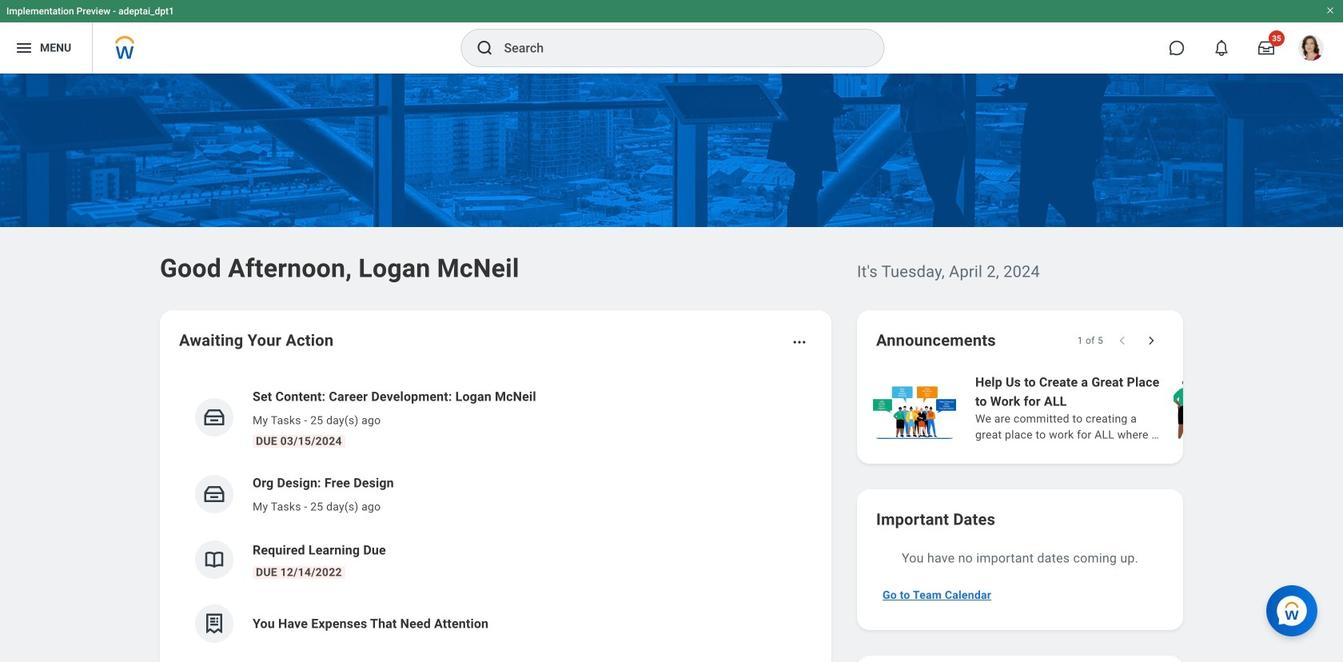 Task type: vqa. For each thing, say whether or not it's contained in the screenshot.
fourth chevron right icon from the bottom
no



Task type: locate. For each thing, give the bounding box(es) containing it.
chevron right small image
[[1144, 333, 1160, 349]]

chevron left small image
[[1115, 333, 1131, 349]]

inbox image
[[202, 406, 226, 430], [202, 482, 226, 506]]

1 inbox image from the top
[[202, 406, 226, 430]]

0 horizontal spatial list
[[179, 374, 813, 656]]

1 horizontal spatial list
[[870, 371, 1344, 445]]

2 inbox image from the top
[[202, 482, 226, 506]]

list
[[870, 371, 1344, 445], [179, 374, 813, 656]]

notifications large image
[[1214, 40, 1230, 56]]

banner
[[0, 0, 1344, 74]]

main content
[[0, 74, 1344, 662]]

1 vertical spatial inbox image
[[202, 482, 226, 506]]

close environment banner image
[[1326, 6, 1336, 15]]

status
[[1078, 334, 1104, 347]]

dashboard expenses image
[[202, 612, 226, 636]]

0 vertical spatial inbox image
[[202, 406, 226, 430]]

book open image
[[202, 548, 226, 572]]

Search Workday  search field
[[504, 30, 852, 66]]



Task type: describe. For each thing, give the bounding box(es) containing it.
profile logan mcneil image
[[1299, 35, 1325, 64]]

related actions image
[[792, 334, 808, 350]]

justify image
[[14, 38, 34, 58]]

search image
[[476, 38, 495, 58]]

inbox large image
[[1259, 40, 1275, 56]]



